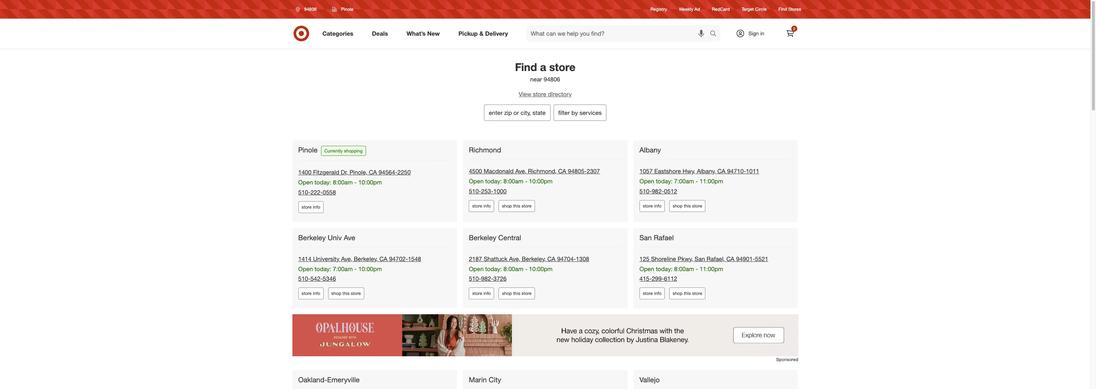 Task type: locate. For each thing, give the bounding box(es) containing it.
ca inside 1414 university ave, berkeley, ca 94702-1548 open today: 7:00am - 10:00pm 510-542-5346
[[379, 255, 388, 263]]

ca
[[558, 167, 566, 175], [718, 167, 726, 175], [369, 169, 377, 176], [379, 255, 388, 263], [548, 255, 556, 263], [727, 255, 735, 263]]

ave,
[[515, 167, 526, 175], [341, 255, 352, 263], [509, 255, 520, 263]]

2 berkeley, from the left
[[522, 255, 546, 263]]

982- for albany
[[652, 187, 664, 195]]

1 vertical spatial 11:00pm
[[700, 265, 723, 273]]

info for albany
[[654, 203, 662, 209]]

shop down "5346"
[[331, 291, 341, 296]]

510- down 1414
[[298, 275, 311, 283]]

- down 4500 macdonald ave, richmond, ca 94805-2307 link
[[525, 177, 527, 185]]

What can we help you find? suggestions appear below search field
[[526, 25, 712, 42]]

shop this store button down 3726
[[499, 288, 535, 300]]

0 vertical spatial 94806
[[304, 6, 317, 12]]

1 11:00pm from the top
[[700, 177, 723, 185]]

1 vertical spatial 982-
[[481, 275, 493, 283]]

0 horizontal spatial pinole
[[298, 145, 318, 154]]

shop for berkeley central
[[502, 291, 512, 296]]

- for pinole
[[354, 179, 357, 186]]

510- for albany
[[640, 187, 652, 195]]

store down 2187 shattuck ave, berkeley, ca 94704-1308 open today: 8:00am - 10:00pm 510-982-3726
[[522, 291, 532, 296]]

berkeley up 1414
[[298, 233, 326, 242]]

982- for berkeley central
[[481, 275, 493, 283]]

1057
[[640, 167, 653, 175]]

10:00pm inside 2187 shattuck ave, berkeley, ca 94704-1308 open today: 8:00am - 10:00pm 510-982-3726
[[529, 265, 553, 273]]

ca right "albany," on the top right of the page
[[718, 167, 726, 175]]

7:00am
[[674, 177, 694, 185], [333, 265, 353, 273]]

macdonald
[[484, 167, 514, 175]]

510- for pinole
[[298, 189, 311, 196]]

ave, inside 4500 macdonald ave, richmond, ca 94805-2307 open today: 8:00am - 10:00pm 510-253-1000
[[515, 167, 526, 175]]

san left rafael
[[640, 233, 652, 242]]

today: down macdonald
[[485, 177, 502, 185]]

1 horizontal spatial 982-
[[652, 187, 664, 195]]

0 vertical spatial 7:00am
[[674, 177, 694, 185]]

1 vertical spatial san
[[695, 255, 705, 263]]

510- inside 1400 fitzgerald dr, pinole, ca 94564-2250 open today: 8:00am - 10:00pm 510-222-0558
[[298, 189, 311, 196]]

store right a
[[549, 60, 576, 74]]

open down 1057
[[640, 177, 654, 185]]

8:00am up 3726
[[504, 265, 524, 273]]

ca left 94704-
[[548, 255, 556, 263]]

registry link
[[651, 6, 667, 12]]

berkeley, for berkeley central
[[522, 255, 546, 263]]

today: for albany
[[656, 177, 673, 185]]

info down the 299-
[[654, 291, 662, 296]]

albany
[[640, 145, 661, 154]]

1 berkeley from the left
[[298, 233, 326, 242]]

94806 down a
[[544, 76, 560, 83]]

1 berkeley, from the left
[[354, 255, 378, 263]]

find left stores
[[779, 6, 787, 12]]

7:00am inside 1057 eastshore hwy, albany, ca 94710-1011 open today: 7:00am - 11:00pm 510-982-0512
[[674, 177, 694, 185]]

ca for pinole
[[369, 169, 377, 176]]

8:00am up 1000 at the left of page
[[504, 177, 524, 185]]

today: down university
[[315, 265, 331, 273]]

info down 253-
[[484, 203, 491, 209]]

- inside 2187 shattuck ave, berkeley, ca 94704-1308 open today: 8:00am - 10:00pm 510-982-3726
[[525, 265, 527, 273]]

store info for berkeley central
[[472, 291, 491, 296]]

shop down 6112 on the right of page
[[673, 291, 683, 296]]

1 vertical spatial pinole
[[298, 145, 318, 154]]

0 horizontal spatial 7:00am
[[333, 265, 353, 273]]

deals link
[[366, 25, 397, 42]]

today: down fitzgerald
[[315, 179, 331, 186]]

3726
[[493, 275, 507, 283]]

10:00pm down 1414 university ave, berkeley, ca 94702-1548 link
[[358, 265, 382, 273]]

ca left the 94702-
[[379, 255, 388, 263]]

1 horizontal spatial berkeley,
[[522, 255, 546, 263]]

8:00am inside 4500 macdonald ave, richmond, ca 94805-2307 open today: 8:00am - 10:00pm 510-253-1000
[[504, 177, 524, 185]]

8:00am inside 125 shoreline pkwy, san rafael, ca 94901-5521 open today: 8:00am - 11:00pm 415-299-6112
[[674, 265, 694, 273]]

berkeley up 2187
[[469, 233, 496, 242]]

today: inside 1400 fitzgerald dr, pinole, ca 94564-2250 open today: 8:00am - 10:00pm 510-222-0558
[[315, 179, 331, 186]]

find for stores
[[779, 6, 787, 12]]

- inside 1414 university ave, berkeley, ca 94702-1548 open today: 7:00am - 10:00pm 510-542-5346
[[354, 265, 357, 273]]

7:00am up "5346"
[[333, 265, 353, 273]]

open down '4500'
[[469, 177, 484, 185]]

ave, left richmond,
[[515, 167, 526, 175]]

1011
[[746, 167, 759, 175]]

- down 125 shoreline pkwy, san rafael, ca 94901-5521 'link'
[[696, 265, 698, 273]]

shop this store button down 0512
[[669, 200, 706, 212]]

san rafael link
[[640, 233, 675, 242]]

- inside 1057 eastshore hwy, albany, ca 94710-1011 open today: 7:00am - 11:00pm 510-982-0512
[[696, 177, 698, 185]]

today:
[[485, 177, 502, 185], [656, 177, 673, 185], [315, 179, 331, 186], [315, 265, 331, 273], [485, 265, 502, 273], [656, 265, 673, 273]]

10:00pm down richmond,
[[529, 177, 553, 185]]

store down 542-
[[302, 291, 312, 296]]

find up near
[[515, 60, 537, 74]]

shopping
[[344, 148, 363, 154]]

pinole up categories "link" at the left top
[[341, 6, 353, 12]]

0 vertical spatial 982-
[[652, 187, 664, 195]]

11:00pm down rafael,
[[700, 265, 723, 273]]

find stores
[[779, 6, 801, 12]]

1 horizontal spatial berkeley
[[469, 233, 496, 242]]

university
[[313, 255, 339, 263]]

- down 1414 university ave, berkeley, ca 94702-1548 link
[[354, 265, 357, 273]]

shop this store button down 6112 on the right of page
[[669, 288, 706, 300]]

ca inside 1400 fitzgerald dr, pinole, ca 94564-2250 open today: 8:00am - 10:00pm 510-222-0558
[[369, 169, 377, 176]]

berkeley, left 94704-
[[522, 255, 546, 263]]

shop this store down "5346"
[[331, 291, 361, 296]]

1400 fitzgerald dr, pinole, ca 94564-2250 open today: 8:00am - 10:00pm 510-222-0558
[[298, 169, 411, 196]]

store info link for albany
[[640, 200, 665, 212]]

10:00pm down 2187 shattuck ave, berkeley, ca 94704-1308 link
[[529, 265, 553, 273]]

what's new
[[407, 30, 440, 37]]

open inside 1057 eastshore hwy, albany, ca 94710-1011 open today: 7:00am - 11:00pm 510-982-0512
[[640, 177, 654, 185]]

ca right rafael,
[[727, 255, 735, 263]]

1 horizontal spatial 94806
[[544, 76, 560, 83]]

sign in
[[749, 30, 765, 36]]

today: inside 1414 university ave, berkeley, ca 94702-1548 open today: 7:00am - 10:00pm 510-542-5346
[[315, 265, 331, 273]]

0 horizontal spatial berkeley,
[[354, 255, 378, 263]]

open down 2187
[[469, 265, 484, 273]]

shop this store down 6112 on the right of page
[[673, 291, 702, 296]]

store down 125 shoreline pkwy, san rafael, ca 94901-5521 open today: 8:00am - 11:00pm 415-299-6112
[[692, 291, 702, 296]]

pinole up 1400
[[298, 145, 318, 154]]

shop this store button
[[499, 200, 535, 212], [669, 200, 706, 212], [328, 288, 364, 300], [499, 288, 535, 300], [669, 288, 706, 300]]

info for richmond
[[484, 203, 491, 209]]

registry
[[651, 6, 667, 12]]

find inside find a store near 94806
[[515, 60, 537, 74]]

today: down eastshore
[[656, 177, 673, 185]]

0 horizontal spatial berkeley
[[298, 233, 326, 242]]

ca inside 1057 eastshore hwy, albany, ca 94710-1011 open today: 7:00am - 11:00pm 510-982-0512
[[718, 167, 726, 175]]

10:00pm down pinole,
[[358, 179, 382, 186]]

10:00pm inside 1414 university ave, berkeley, ca 94702-1548 open today: 7:00am - 10:00pm 510-542-5346
[[358, 265, 382, 273]]

today: for berkeley central
[[485, 265, 502, 273]]

info down 510-982-3726 link
[[484, 291, 491, 296]]

ca for richmond
[[558, 167, 566, 175]]

open inside 125 shoreline pkwy, san rafael, ca 94901-5521 open today: 8:00am - 11:00pm 415-299-6112
[[640, 265, 654, 273]]

1 vertical spatial 7:00am
[[333, 265, 353, 273]]

today: down shattuck
[[485, 265, 502, 273]]

11:00pm down "albany," on the top right of the page
[[700, 177, 723, 185]]

info for pinole
[[313, 204, 320, 210]]

ca inside 4500 macdonald ave, richmond, ca 94805-2307 open today: 8:00am - 10:00pm 510-253-1000
[[558, 167, 566, 175]]

open for albany
[[640, 177, 654, 185]]

store info for san rafael
[[643, 291, 662, 296]]

store info for pinole
[[302, 204, 320, 210]]

125 shoreline pkwy, san rafael, ca 94901-5521 link
[[640, 255, 768, 263]]

store info link down 542-
[[298, 288, 324, 300]]

store info link for san rafael
[[640, 288, 665, 300]]

510- down 1400
[[298, 189, 311, 196]]

1 horizontal spatial 7:00am
[[674, 177, 694, 185]]

open down 1400
[[298, 179, 313, 186]]

shop this store button down 1000 at the left of page
[[499, 200, 535, 212]]

982- inside 1057 eastshore hwy, albany, ca 94710-1011 open today: 7:00am - 11:00pm 510-982-0512
[[652, 187, 664, 195]]

94901-
[[736, 255, 755, 263]]

this for san rafael
[[684, 291, 691, 296]]

shop down 3726
[[502, 291, 512, 296]]

- inside 4500 macdonald ave, richmond, ca 94805-2307 open today: 8:00am - 10:00pm 510-253-1000
[[525, 177, 527, 185]]

this down 125 shoreline pkwy, san rafael, ca 94901-5521 open today: 8:00am - 11:00pm 415-299-6112
[[684, 291, 691, 296]]

open up 415- at the bottom of page
[[640, 265, 654, 273]]

new
[[427, 30, 440, 37]]

94806 left pinole dropdown button at the top
[[304, 6, 317, 12]]

94564-
[[379, 169, 398, 176]]

10:00pm
[[529, 177, 553, 185], [358, 179, 382, 186], [358, 265, 382, 273], [529, 265, 553, 273]]

ca left 94805-
[[558, 167, 566, 175]]

253-
[[481, 187, 493, 195]]

shop this store for richmond
[[502, 203, 532, 209]]

this for richmond
[[513, 203, 520, 209]]

find stores link
[[779, 6, 801, 12]]

982- inside 2187 shattuck ave, berkeley, ca 94704-1308 open today: 8:00am - 10:00pm 510-982-3726
[[481, 275, 493, 283]]

0 vertical spatial find
[[779, 6, 787, 12]]

store info down 253-
[[472, 203, 491, 209]]

shop this store down 1000 at the left of page
[[502, 203, 532, 209]]

info down 222- at left
[[313, 204, 320, 210]]

open down 1414
[[298, 265, 313, 273]]

7:00am down the hwy,
[[674, 177, 694, 185]]

open inside 4500 macdonald ave, richmond, ca 94805-2307 open today: 8:00am - 10:00pm 510-253-1000
[[469, 177, 484, 185]]

0 vertical spatial san
[[640, 233, 652, 242]]

store info down 542-
[[302, 291, 320, 296]]

8:00am down pkwy,
[[674, 265, 694, 273]]

today: inside 4500 macdonald ave, richmond, ca 94805-2307 open today: 8:00am - 10:00pm 510-253-1000
[[485, 177, 502, 185]]

store info down 510-982-3726 link
[[472, 291, 491, 296]]

shop this store for berkeley univ ave
[[331, 291, 361, 296]]

1 vertical spatial find
[[515, 60, 537, 74]]

8:00am inside 2187 shattuck ave, berkeley, ca 94704-1308 open today: 8:00am - 10:00pm 510-982-3726
[[504, 265, 524, 273]]

1 horizontal spatial find
[[779, 6, 787, 12]]

ca inside 2187 shattuck ave, berkeley, ca 94704-1308 open today: 8:00am - 10:00pm 510-982-3726
[[548, 255, 556, 263]]

store info down 510-982-0512 "link"
[[643, 203, 662, 209]]

ave, inside 2187 shattuck ave, berkeley, ca 94704-1308 open today: 8:00am - 10:00pm 510-982-3726
[[509, 255, 520, 263]]

this down 4500 macdonald ave, richmond, ca 94805-2307 open today: 8:00am - 10:00pm 510-253-1000
[[513, 203, 520, 209]]

shop this store down 3726
[[502, 291, 532, 296]]

ave, for richmond
[[515, 167, 526, 175]]

berkeley, inside 1414 university ave, berkeley, ca 94702-1548 open today: 7:00am - 10:00pm 510-542-5346
[[354, 255, 378, 263]]

7:00am inside 1414 university ave, berkeley, ca 94702-1548 open today: 7:00am - 10:00pm 510-542-5346
[[333, 265, 353, 273]]

shop
[[502, 203, 512, 209], [673, 203, 683, 209], [331, 291, 341, 296], [502, 291, 512, 296], [673, 291, 683, 296]]

advertisement region
[[292, 315, 798, 357]]

1 horizontal spatial pinole
[[341, 6, 353, 12]]

by
[[572, 109, 578, 116]]

510- down 2187
[[469, 275, 481, 283]]

982- down shattuck
[[481, 275, 493, 283]]

0 horizontal spatial find
[[515, 60, 537, 74]]

510- inside 2187 shattuck ave, berkeley, ca 94704-1308 open today: 8:00am - 10:00pm 510-982-3726
[[469, 275, 481, 283]]

2 berkeley from the left
[[469, 233, 496, 242]]

today: down shoreline
[[656, 265, 673, 273]]

berkeley, down ave on the bottom of the page
[[354, 255, 378, 263]]

vallejo link
[[640, 376, 661, 384]]

1000
[[493, 187, 507, 195]]

0 horizontal spatial 982-
[[481, 275, 493, 283]]

services
[[580, 109, 602, 116]]

510-253-1000 link
[[469, 187, 507, 195]]

open inside 2187 shattuck ave, berkeley, ca 94704-1308 open today: 8:00am - 10:00pm 510-982-3726
[[469, 265, 484, 273]]

ave, right university
[[341, 255, 352, 263]]

10:00pm for berkeley central
[[529, 265, 553, 273]]

or
[[514, 109, 519, 116]]

store info link
[[469, 200, 494, 212], [640, 200, 665, 212], [298, 201, 324, 213], [298, 288, 324, 300], [469, 288, 494, 300], [640, 288, 665, 300]]

store info link for pinole
[[298, 201, 324, 213]]

1400
[[298, 169, 312, 176]]

94806 inside find a store near 94806
[[544, 76, 560, 83]]

berkeley central link
[[469, 233, 523, 242]]

san
[[640, 233, 652, 242], [695, 255, 705, 263]]

open for berkeley central
[[469, 265, 484, 273]]

info for berkeley central
[[484, 291, 491, 296]]

berkeley for berkeley central
[[469, 233, 496, 242]]

berkeley, inside 2187 shattuck ave, berkeley, ca 94704-1308 open today: 8:00am - 10:00pm 510-982-3726
[[522, 255, 546, 263]]

1 horizontal spatial san
[[695, 255, 705, 263]]

11:00pm inside 125 shoreline pkwy, san rafael, ca 94901-5521 open today: 8:00am - 11:00pm 415-299-6112
[[700, 265, 723, 273]]

shop this store button for richmond
[[499, 200, 535, 212]]

richmond link
[[469, 145, 503, 154]]

shop this store button for berkeley central
[[499, 288, 535, 300]]

marin city
[[469, 376, 501, 384]]

univ
[[328, 233, 342, 242]]

10:00pm inside 4500 macdonald ave, richmond, ca 94805-2307 open today: 8:00am - 10:00pm 510-253-1000
[[529, 177, 553, 185]]

shop down 0512
[[673, 203, 683, 209]]

what's
[[407, 30, 426, 37]]

510-982-3726 link
[[469, 275, 507, 283]]

510- inside 1414 university ave, berkeley, ca 94702-1548 open today: 7:00am - 10:00pm 510-542-5346
[[298, 275, 311, 283]]

2 11:00pm from the top
[[700, 265, 723, 273]]

what's new link
[[400, 25, 449, 42]]

info for san rafael
[[654, 291, 662, 296]]

0 vertical spatial 11:00pm
[[700, 177, 723, 185]]

store info down 222- at left
[[302, 204, 320, 210]]

94806
[[304, 6, 317, 12], [544, 76, 560, 83]]

pickup
[[459, 30, 478, 37]]

510- inside 4500 macdonald ave, richmond, ca 94805-2307 open today: 8:00am - 10:00pm 510-253-1000
[[469, 187, 481, 195]]

shop this store
[[502, 203, 532, 209], [673, 203, 702, 209], [331, 291, 361, 296], [502, 291, 532, 296], [673, 291, 702, 296]]

shop this store button for albany
[[669, 200, 706, 212]]

- inside 1400 fitzgerald dr, pinole, ca 94564-2250 open today: 8:00am - 10:00pm 510-222-0558
[[354, 179, 357, 186]]

ave, right shattuck
[[509, 255, 520, 263]]

510-222-0558 link
[[298, 189, 336, 196]]

1414
[[298, 255, 312, 263]]

222-
[[311, 189, 323, 196]]

store info link down 510-982-0512 "link"
[[640, 200, 665, 212]]

this for albany
[[684, 203, 691, 209]]

open inside 1414 university ave, berkeley, ca 94702-1548 open today: 7:00am - 10:00pm 510-542-5346
[[298, 265, 313, 273]]

currently shopping
[[324, 148, 363, 154]]

open inside 1400 fitzgerald dr, pinole, ca 94564-2250 open today: 8:00am - 10:00pm 510-222-0558
[[298, 179, 313, 186]]

ave
[[344, 233, 355, 242]]

10:00pm inside 1400 fitzgerald dr, pinole, ca 94564-2250 open today: 8:00am - 10:00pm 510-222-0558
[[358, 179, 382, 186]]

info down 510-982-0512 "link"
[[654, 203, 662, 209]]

enter zip or city, state button
[[484, 105, 551, 121]]

this
[[513, 203, 520, 209], [684, 203, 691, 209], [343, 291, 350, 296], [513, 291, 520, 296], [684, 291, 691, 296]]

- down 1057 eastshore hwy, albany, ca 94710-1011 link
[[696, 177, 698, 185]]

this down 1414 university ave, berkeley, ca 94702-1548 open today: 7:00am - 10:00pm 510-542-5346
[[343, 291, 350, 296]]

today: inside 1057 eastshore hwy, albany, ca 94710-1011 open today: 7:00am - 11:00pm 510-982-0512
[[656, 177, 673, 185]]

0512
[[664, 187, 677, 195]]

city,
[[521, 109, 531, 116]]

this down 2187 shattuck ave, berkeley, ca 94704-1308 open today: 8:00am - 10:00pm 510-982-3726
[[513, 291, 520, 296]]

today: inside 2187 shattuck ave, berkeley, ca 94704-1308 open today: 8:00am - 10:00pm 510-982-3726
[[485, 265, 502, 273]]

this for berkeley univ ave
[[343, 291, 350, 296]]

store down 510-982-3726 link
[[472, 291, 482, 296]]

store down 1414 university ave, berkeley, ca 94702-1548 open today: 7:00am - 10:00pm 510-542-5346
[[351, 291, 361, 296]]

today: for richmond
[[485, 177, 502, 185]]

11:00pm
[[700, 177, 723, 185], [700, 265, 723, 273]]

ca inside 125 shoreline pkwy, san rafael, ca 94901-5521 open today: 8:00am - 11:00pm 415-299-6112
[[727, 255, 735, 263]]

this down 1057 eastshore hwy, albany, ca 94710-1011 open today: 7:00am - 11:00pm 510-982-0512
[[684, 203, 691, 209]]

7:00am for berkeley univ ave
[[333, 265, 353, 273]]

richmond
[[469, 145, 501, 154]]

find a store near 94806
[[515, 60, 576, 83]]

berkeley univ ave
[[298, 233, 355, 242]]

8:00am inside 1400 fitzgerald dr, pinole, ca 94564-2250 open today: 8:00am - 10:00pm 510-222-0558
[[333, 179, 353, 186]]

deals
[[372, 30, 388, 37]]

510- for richmond
[[469, 187, 481, 195]]

store info down the 299-
[[643, 291, 662, 296]]

&
[[480, 30, 484, 37]]

510- inside 1057 eastshore hwy, albany, ca 94710-1011 open today: 7:00am - 11:00pm 510-982-0512
[[640, 187, 652, 195]]

store info link down 510-982-3726 link
[[469, 288, 494, 300]]

store info link down the 299-
[[640, 288, 665, 300]]

982- down eastshore
[[652, 187, 664, 195]]

- down 1400 fitzgerald dr, pinole, ca 94564-2250 link
[[354, 179, 357, 186]]

0 horizontal spatial 94806
[[304, 6, 317, 12]]

store info link for richmond
[[469, 200, 494, 212]]

5521
[[755, 255, 768, 263]]

1548
[[408, 255, 421, 263]]

store info link for berkeley central
[[469, 288, 494, 300]]

1 vertical spatial 94806
[[544, 76, 560, 83]]

ave, inside 1414 university ave, berkeley, ca 94702-1548 open today: 7:00am - 10:00pm 510-542-5346
[[341, 255, 352, 263]]

shop this store button down "5346"
[[328, 288, 364, 300]]

982-
[[652, 187, 664, 195], [481, 275, 493, 283]]

info down 542-
[[313, 291, 320, 296]]

ca right pinole,
[[369, 169, 377, 176]]

shop for albany
[[673, 203, 683, 209]]

- down 2187 shattuck ave, berkeley, ca 94704-1308 link
[[525, 265, 527, 273]]

this for berkeley central
[[513, 291, 520, 296]]

shop down 1000 at the left of page
[[502, 203, 512, 209]]

2187
[[469, 255, 482, 263]]

shop for berkeley univ ave
[[331, 291, 341, 296]]

berkeley univ ave link
[[298, 233, 357, 242]]

125 shoreline pkwy, san rafael, ca 94901-5521 open today: 8:00am - 11:00pm 415-299-6112
[[640, 255, 768, 283]]

0 vertical spatial pinole
[[341, 6, 353, 12]]



Task type: describe. For each thing, give the bounding box(es) containing it.
store info link for berkeley univ ave
[[298, 288, 324, 300]]

san rafael
[[640, 233, 674, 242]]

target circle
[[742, 6, 767, 12]]

enter zip or city, state
[[489, 109, 546, 116]]

vallejo
[[640, 376, 660, 384]]

shoreline
[[651, 255, 676, 263]]

510- for berkeley central
[[469, 275, 481, 283]]

7:00am for albany
[[674, 177, 694, 185]]

sponsored
[[776, 357, 798, 363]]

2187 shattuck ave, berkeley, ca 94704-1308 link
[[469, 255, 589, 263]]

10:00pm for pinole
[[358, 179, 382, 186]]

- inside 125 shoreline pkwy, san rafael, ca 94901-5521 open today: 8:00am - 11:00pm 415-299-6112
[[696, 265, 698, 273]]

shop this store button for berkeley univ ave
[[328, 288, 364, 300]]

marin city link
[[469, 376, 503, 384]]

filter by services button
[[554, 105, 607, 121]]

415-
[[640, 275, 652, 283]]

oakland-emeryville
[[298, 376, 360, 384]]

510- for berkeley univ ave
[[298, 275, 311, 283]]

open for berkeley univ ave
[[298, 265, 313, 273]]

1414 university ave, berkeley, ca 94702-1548 link
[[298, 255, 421, 263]]

2 link
[[782, 25, 798, 42]]

store inside find a store near 94806
[[549, 60, 576, 74]]

pinole button
[[327, 3, 358, 16]]

albany,
[[697, 167, 716, 175]]

berkeley for berkeley univ ave
[[298, 233, 326, 242]]

san inside 125 shoreline pkwy, san rafael, ca 94901-5521 open today: 8:00am - 11:00pm 415-299-6112
[[695, 255, 705, 263]]

store down 222- at left
[[302, 204, 312, 210]]

- for berkeley univ ave
[[354, 265, 357, 273]]

delivery
[[485, 30, 508, 37]]

shop this store for albany
[[673, 203, 702, 209]]

10:00pm for richmond
[[529, 177, 553, 185]]

info for berkeley univ ave
[[313, 291, 320, 296]]

redcard
[[712, 6, 730, 12]]

8:00am for berkeley central
[[504, 265, 524, 273]]

city
[[489, 376, 501, 384]]

94805-
[[568, 167, 587, 175]]

shop this store button for san rafael
[[669, 288, 706, 300]]

2
[[793, 26, 795, 31]]

125
[[640, 255, 650, 263]]

shop this store for san rafael
[[673, 291, 702, 296]]

0558
[[323, 189, 336, 196]]

94806 inside 94806 dropdown button
[[304, 6, 317, 12]]

94702-
[[389, 255, 408, 263]]

1057 eastshore hwy, albany, ca 94710-1011 link
[[640, 167, 759, 175]]

search
[[707, 30, 724, 38]]

view store directory link
[[285, 90, 806, 99]]

a
[[540, 60, 546, 74]]

circle
[[755, 6, 767, 12]]

ca for berkeley central
[[548, 255, 556, 263]]

shop for san rafael
[[673, 291, 683, 296]]

filter by services
[[558, 109, 602, 116]]

pkwy,
[[678, 255, 693, 263]]

2307
[[587, 167, 600, 175]]

sign
[[749, 30, 759, 36]]

ave, for berkeley central
[[509, 255, 520, 263]]

zip
[[504, 109, 512, 116]]

8:00am for richmond
[[504, 177, 524, 185]]

ad
[[695, 6, 700, 12]]

dr,
[[341, 169, 348, 176]]

ave, for berkeley univ ave
[[341, 255, 352, 263]]

central
[[498, 233, 521, 242]]

hwy,
[[683, 167, 695, 175]]

- for albany
[[696, 177, 698, 185]]

pinole inside dropdown button
[[341, 6, 353, 12]]

marin
[[469, 376, 487, 384]]

0 horizontal spatial san
[[640, 233, 652, 242]]

weekly ad link
[[679, 6, 700, 12]]

today: for berkeley univ ave
[[315, 265, 331, 273]]

stores
[[789, 6, 801, 12]]

542-
[[311, 275, 323, 283]]

shop this store for berkeley central
[[502, 291, 532, 296]]

enter
[[489, 109, 503, 116]]

oakland-
[[298, 376, 327, 384]]

94710-
[[727, 167, 746, 175]]

10:00pm for berkeley univ ave
[[358, 265, 382, 273]]

store info for richmond
[[472, 203, 491, 209]]

sign in link
[[730, 25, 776, 42]]

today: inside 125 shoreline pkwy, san rafael, ca 94901-5521 open today: 8:00am - 11:00pm 415-299-6112
[[656, 265, 673, 273]]

store info for albany
[[643, 203, 662, 209]]

albany link
[[640, 145, 663, 154]]

94704-
[[557, 255, 576, 263]]

shop for richmond
[[502, 203, 512, 209]]

store info for berkeley univ ave
[[302, 291, 320, 296]]

11:00pm inside 1057 eastshore hwy, albany, ca 94710-1011 open today: 7:00am - 11:00pm 510-982-0512
[[700, 177, 723, 185]]

store down 510-982-0512 "link"
[[643, 203, 653, 209]]

6112
[[664, 275, 677, 283]]

ca for albany
[[718, 167, 726, 175]]

search button
[[707, 25, 724, 43]]

1308
[[576, 255, 589, 263]]

target circle link
[[742, 6, 767, 12]]

- for richmond
[[525, 177, 527, 185]]

4500 macdonald ave, richmond, ca 94805-2307 open today: 8:00am - 10:00pm 510-253-1000
[[469, 167, 600, 195]]

ca for berkeley univ ave
[[379, 255, 388, 263]]

directory
[[548, 90, 572, 98]]

1414 university ave, berkeley, ca 94702-1548 open today: 7:00am - 10:00pm 510-542-5346
[[298, 255, 421, 283]]

oakland-emeryville link
[[298, 376, 361, 384]]

94806 button
[[291, 3, 324, 16]]

2250
[[398, 169, 411, 176]]

open for richmond
[[469, 177, 484, 185]]

open for pinole
[[298, 179, 313, 186]]

view
[[519, 90, 531, 98]]

today: for pinole
[[315, 179, 331, 186]]

emeryville
[[327, 376, 360, 384]]

8:00am for pinole
[[333, 179, 353, 186]]

rafael,
[[707, 255, 725, 263]]

find for a
[[515, 60, 537, 74]]

store down 1057 eastshore hwy, albany, ca 94710-1011 open today: 7:00am - 11:00pm 510-982-0512
[[692, 203, 702, 209]]

redcard link
[[712, 6, 730, 12]]

categories link
[[316, 25, 363, 42]]

5346
[[323, 275, 336, 283]]

in
[[760, 30, 765, 36]]

store down 253-
[[472, 203, 482, 209]]

pickup & delivery
[[459, 30, 508, 37]]

- for berkeley central
[[525, 265, 527, 273]]

4500 macdonald ave, richmond, ca 94805-2307 link
[[469, 167, 600, 175]]

store down 415- at the bottom of page
[[643, 291, 653, 296]]

view store directory
[[519, 90, 572, 98]]

fitzgerald
[[313, 169, 339, 176]]

299-
[[652, 275, 664, 283]]

store down 4500 macdonald ave, richmond, ca 94805-2307 open today: 8:00am - 10:00pm 510-253-1000
[[522, 203, 532, 209]]

415-299-6112 link
[[640, 275, 677, 283]]

berkeley, for berkeley univ ave
[[354, 255, 378, 263]]

store right view
[[533, 90, 547, 98]]

rafael
[[654, 233, 674, 242]]



Task type: vqa. For each thing, say whether or not it's contained in the screenshot.
10:00pm for Pinole
yes



